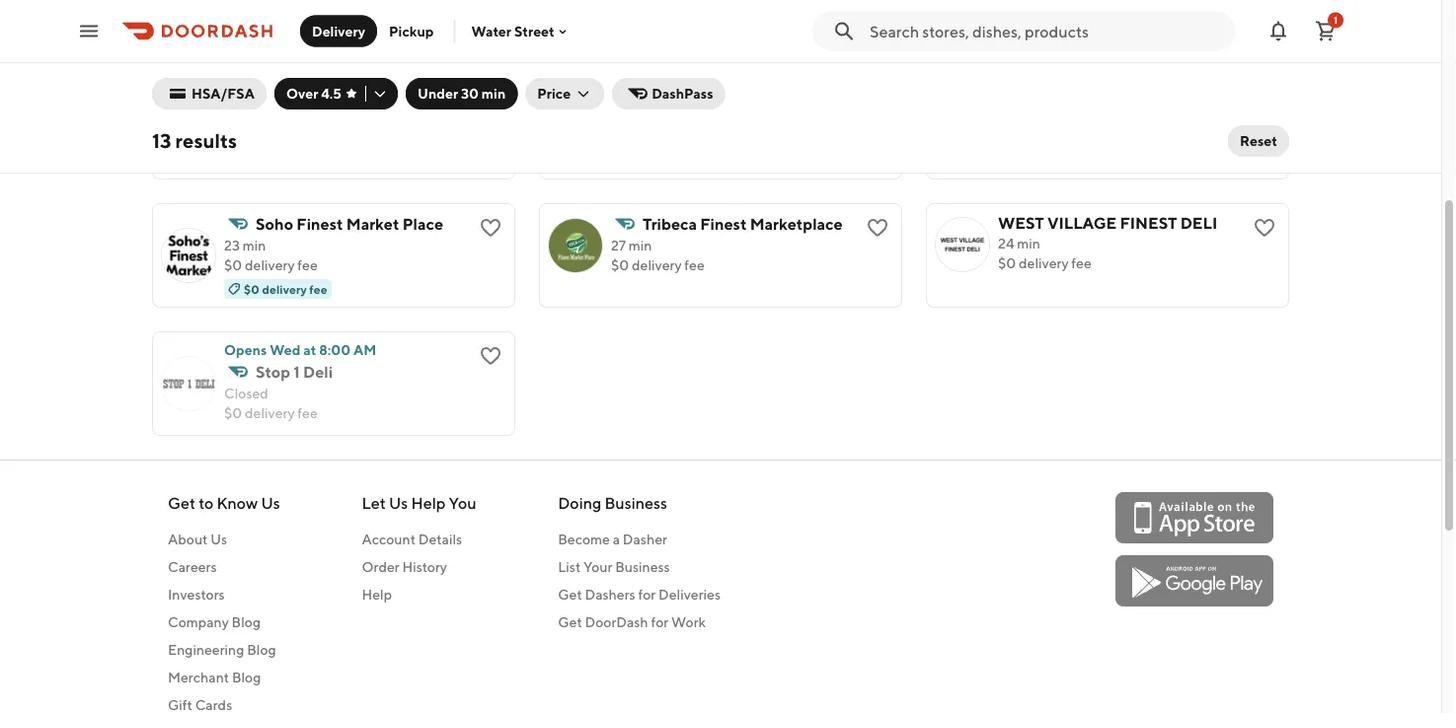 Task type: vqa. For each thing, say whether or not it's contained in the screenshot.
13 RESULTS at the left top of the page
yes



Task type: describe. For each thing, give the bounding box(es) containing it.
min inside hanover gourmet deli 24 min $0 delivery fee
[[243, 127, 267, 143]]

closed $0 delivery fee
[[224, 386, 318, 422]]

finest for market
[[297, 215, 343, 234]]

merchant blog link
[[168, 668, 280, 688]]

b&h dairy kosher vegetarian restaurant
[[643, 106, 943, 125]]

us for let us help you
[[389, 494, 408, 513]]

1 vertical spatial business
[[615, 559, 670, 576]]

23 min $0 delivery fee
[[224, 237, 318, 274]]

fee inside closed $0 delivery fee
[[298, 405, 318, 422]]

fee inside 27 min $0 delivery fee
[[685, 257, 705, 274]]

deli
[[1181, 214, 1218, 233]]

list
[[558, 559, 581, 576]]

engineering blog link
[[168, 641, 280, 661]]

finest for marketplace
[[700, 215, 747, 234]]

deli
[[303, 363, 333, 382]]

min inside 16 min $0 delivery fee
[[1015, 20, 1038, 37]]

get doordash for work link
[[558, 613, 721, 633]]

us for about us
[[211, 532, 227, 548]]

price button
[[526, 78, 605, 110]]

under
[[418, 85, 458, 102]]

account details link
[[362, 530, 476, 550]]

min inside 24 min $0 delivery fee
[[243, 20, 267, 37]]

23
[[224, 237, 240, 254]]

over
[[286, 85, 318, 102]]

$0 down 23 min $0 delivery fee
[[244, 282, 260, 296]]

engineering
[[168, 642, 244, 659]]

order history
[[362, 559, 447, 576]]

price
[[537, 85, 571, 102]]

merchant blog
[[168, 670, 261, 686]]

24 min $0 delivery fee
[[224, 20, 318, 56]]

dairy
[[680, 106, 719, 125]]

tribeca
[[643, 215, 697, 234]]

fee inside hanover gourmet deli 24 min $0 delivery fee
[[298, 147, 318, 163]]

min inside west village finest deli 24 min $0 delivery fee
[[1017, 236, 1041, 252]]

stop
[[256, 363, 290, 382]]

1 button
[[1306, 11, 1346, 51]]

help link
[[362, 586, 476, 605]]

$0 delivery fee
[[244, 282, 327, 296]]

get for get doordash for work
[[558, 615, 582, 631]]

details
[[418, 532, 462, 548]]

about
[[168, 532, 208, 548]]

investors link
[[168, 586, 280, 605]]

doing business
[[558, 494, 667, 513]]

closed
[[224, 386, 268, 402]]

16 min $0 delivery fee
[[998, 20, 1092, 56]]

stop 1 deli
[[256, 363, 333, 382]]

delivery
[[312, 23, 365, 39]]

finest
[[1120, 214, 1177, 233]]

doordash
[[585, 615, 648, 631]]

$0 inside closed $0 delivery fee
[[224, 405, 242, 422]]

click to add this store to your saved list image for west village finest deli
[[1253, 216, 1277, 240]]

you
[[449, 494, 476, 513]]

$0 inside 24 min $0 delivery fee
[[224, 40, 242, 56]]

delivery inside 23 min $0 delivery fee
[[245, 257, 295, 274]]

west
[[998, 214, 1044, 233]]

history
[[402, 559, 447, 576]]

min inside 23 min $0 delivery fee
[[243, 237, 266, 254]]

8:00
[[319, 342, 351, 358]]

hanover
[[224, 105, 287, 124]]

deli
[[357, 105, 384, 124]]

Store search: begin typing to search for stores available on DoorDash text field
[[870, 20, 1223, 42]]

hsa/fsa button
[[152, 78, 267, 110]]

wed
[[270, 342, 301, 358]]

gourmet
[[290, 105, 353, 124]]

click to add this store to your saved list image for 16 min $0 delivery fee
[[1253, 0, 1277, 23]]

$0 inside 16 min $0 delivery fee
[[998, 40, 1016, 56]]

market
[[346, 215, 399, 234]]

delivery button
[[300, 15, 377, 47]]

get dashers for deliveries link
[[558, 586, 721, 605]]

water
[[471, 23, 512, 39]]

13 results
[[152, 129, 237, 153]]

$0 inside hanover gourmet deli 24 min $0 delivery fee
[[224, 147, 242, 163]]

hanover gourmet deli 24 min $0 delivery fee
[[224, 105, 384, 163]]

blog for company blog
[[232, 615, 261, 631]]

pickup button
[[377, 15, 446, 47]]

click to add this store to your saved list image for 27 min $0 delivery fee
[[866, 216, 890, 240]]

village
[[1048, 214, 1117, 233]]

street
[[514, 23, 555, 39]]

become a dasher link
[[558, 530, 721, 550]]

over 4.5 button
[[274, 78, 398, 110]]

soho
[[256, 215, 293, 234]]

engineering blog
[[168, 642, 276, 659]]

opens wed at 8:00 am
[[224, 342, 377, 358]]



Task type: locate. For each thing, give the bounding box(es) containing it.
1 inside button
[[1334, 14, 1338, 26]]

business up "become a dasher" link
[[605, 494, 667, 513]]

min inside 27 min $0 delivery fee
[[629, 237, 652, 254]]

over 4.5
[[286, 85, 342, 102]]

reset
[[1240, 133, 1278, 149]]

delivery inside hanover gourmet deli 24 min $0 delivery fee
[[245, 147, 295, 163]]

click to add this store to your saved list image for 23 min $0 delivery fee
[[479, 216, 503, 240]]

delivery inside 16 min $0 delivery fee
[[1019, 40, 1069, 56]]

13
[[152, 129, 171, 153]]

min up hsa/fsa
[[243, 20, 267, 37]]

for inside get doordash for work link
[[651, 615, 669, 631]]

list your business
[[558, 559, 670, 576]]

pickup
[[389, 23, 434, 39]]

list your business link
[[558, 558, 721, 578]]

account details
[[362, 532, 462, 548]]

1 vertical spatial help
[[362, 587, 392, 603]]

$0 down the 27
[[611, 257, 629, 274]]

delivery inside closed $0 delivery fee
[[245, 405, 295, 422]]

investors
[[168, 587, 225, 603]]

company blog link
[[168, 613, 280, 633]]

16
[[998, 20, 1012, 37]]

for for doordash
[[651, 615, 669, 631]]

min inside button
[[482, 85, 506, 102]]

account
[[362, 532, 416, 548]]

27 min $0 delivery fee
[[611, 237, 705, 274]]

1 vertical spatial 1
[[294, 363, 300, 382]]

fee inside 16 min $0 delivery fee
[[1072, 40, 1092, 56]]

us inside about us link
[[211, 532, 227, 548]]

under 30 min
[[418, 85, 506, 102]]

2 finest from the left
[[700, 215, 747, 234]]

get for get to know us
[[168, 494, 196, 513]]

fee
[[298, 40, 318, 56], [1072, 40, 1092, 56], [298, 147, 318, 163], [1072, 255, 1092, 272], [298, 257, 318, 274], [685, 257, 705, 274], [309, 282, 327, 296], [298, 405, 318, 422]]

24 inside west village finest deli 24 min $0 delivery fee
[[998, 236, 1015, 252]]

let us help you
[[362, 494, 476, 513]]

0 vertical spatial get
[[168, 494, 196, 513]]

deliveries
[[659, 587, 721, 603]]

0 vertical spatial help
[[411, 494, 446, 513]]

$0 down 23
[[224, 257, 242, 274]]

$0 inside 27 min $0 delivery fee
[[611, 257, 629, 274]]

24 up hsa/fsa
[[224, 20, 240, 37]]

get left doordash
[[558, 615, 582, 631]]

0 horizontal spatial finest
[[297, 215, 343, 234]]

business down "become a dasher" link
[[615, 559, 670, 576]]

$0 up hsa/fsa
[[224, 40, 242, 56]]

click to add this store to your saved list image up reset
[[1253, 108, 1277, 131]]

click to add this store to your saved list image down 30
[[479, 108, 503, 131]]

click to add this store to your saved list image
[[866, 0, 890, 23], [1253, 0, 1277, 23], [479, 216, 503, 240], [866, 216, 890, 240], [479, 345, 503, 368]]

dashpass
[[652, 85, 713, 102]]

at
[[303, 342, 316, 358]]

tribeca finest marketplace
[[643, 215, 843, 234]]

finest right tribeca
[[700, 215, 747, 234]]

1 vertical spatial get
[[558, 587, 582, 603]]

hsa/fsa
[[192, 85, 255, 102]]

careers
[[168, 559, 217, 576]]

b&h
[[643, 106, 676, 125]]

click to add this store to your saved list image right deli
[[1253, 216, 1277, 240]]

1 horizontal spatial finest
[[700, 215, 747, 234]]

27
[[611, 237, 626, 254]]

$0 inside west village finest deli 24 min $0 delivery fee
[[998, 255, 1016, 272]]

delivery inside 27 min $0 delivery fee
[[632, 257, 682, 274]]

1 horizontal spatial 1
[[1334, 14, 1338, 26]]

$0 down "west"
[[998, 255, 1016, 272]]

work
[[671, 615, 706, 631]]

fee inside 23 min $0 delivery fee
[[298, 257, 318, 274]]

your
[[584, 559, 613, 576]]

place
[[403, 215, 443, 234]]

1 right notification bell image
[[1334, 14, 1338, 26]]

$0 down hanover
[[224, 147, 242, 163]]

fee inside 24 min $0 delivery fee
[[298, 40, 318, 56]]

dasher
[[623, 532, 667, 548]]

1 horizontal spatial help
[[411, 494, 446, 513]]

get
[[168, 494, 196, 513], [558, 587, 582, 603], [558, 615, 582, 631]]

help down "order"
[[362, 587, 392, 603]]

careers link
[[168, 558, 280, 578]]

2 horizontal spatial us
[[389, 494, 408, 513]]

get dashers for deliveries
[[558, 587, 721, 603]]

min down hanover
[[243, 127, 267, 143]]

1 vertical spatial blog
[[247, 642, 276, 659]]

order
[[362, 559, 400, 576]]

2 vertical spatial 24
[[998, 236, 1015, 252]]

delivery inside 24 min $0 delivery fee
[[245, 40, 295, 56]]

us right the "know"
[[261, 494, 280, 513]]

get left the to
[[168, 494, 196, 513]]

water street
[[471, 23, 555, 39]]

get down list
[[558, 587, 582, 603]]

min down "west"
[[1017, 236, 1041, 252]]

0 vertical spatial for
[[638, 587, 656, 603]]

company
[[168, 615, 229, 631]]

0 vertical spatial 1
[[1334, 14, 1338, 26]]

us
[[261, 494, 280, 513], [389, 494, 408, 513], [211, 532, 227, 548]]

for down list your business link
[[638, 587, 656, 603]]

finest right the soho
[[297, 215, 343, 234]]

dashpass button
[[612, 78, 725, 110]]

30
[[461, 85, 479, 102]]

opens
[[224, 342, 267, 358]]

1 vertical spatial 24
[[224, 127, 240, 143]]

water street button
[[471, 23, 571, 39]]

blog down engineering blog link
[[232, 670, 261, 686]]

2 vertical spatial blog
[[232, 670, 261, 686]]

click to add this store to your saved list image
[[479, 108, 503, 131], [1253, 108, 1277, 131], [1253, 216, 1277, 240]]

marketplace
[[750, 215, 843, 234]]

order history link
[[362, 558, 476, 578]]

fee inside west village finest deli 24 min $0 delivery fee
[[1072, 255, 1092, 272]]

results
[[175, 129, 237, 153]]

for
[[638, 587, 656, 603], [651, 615, 669, 631]]

blog for engineering blog
[[247, 642, 276, 659]]

about us link
[[168, 530, 280, 550]]

0 horizontal spatial us
[[211, 532, 227, 548]]

for for dashers
[[638, 587, 656, 603]]

soho finest market place
[[256, 215, 443, 234]]

0 vertical spatial 24
[[224, 20, 240, 37]]

help
[[411, 494, 446, 513], [362, 587, 392, 603]]

$0 inside 23 min $0 delivery fee
[[224, 257, 242, 274]]

kosher
[[722, 106, 774, 125]]

min right the 27
[[629, 237, 652, 254]]

doing
[[558, 494, 602, 513]]

know
[[217, 494, 258, 513]]

24 down "west"
[[998, 236, 1015, 252]]

$0 down 16
[[998, 40, 1016, 56]]

24 down hanover
[[224, 127, 240, 143]]

restaurant
[[861, 106, 943, 125]]

min right 23
[[243, 237, 266, 254]]

about us
[[168, 532, 227, 548]]

reset button
[[1228, 125, 1290, 157]]

0 vertical spatial blog
[[232, 615, 261, 631]]

$0
[[224, 40, 242, 56], [998, 40, 1016, 56], [224, 147, 242, 163], [998, 255, 1016, 272], [224, 257, 242, 274], [611, 257, 629, 274], [244, 282, 260, 296], [224, 405, 242, 422]]

for inside get dashers for deliveries link
[[638, 587, 656, 603]]

blog
[[232, 615, 261, 631], [247, 642, 276, 659], [232, 670, 261, 686]]

4 items, open order cart image
[[1314, 19, 1338, 43]]

to
[[199, 494, 214, 513]]

us right let
[[389, 494, 408, 513]]

blog down investors "link"
[[232, 615, 261, 631]]

us up the "careers" link
[[211, 532, 227, 548]]

click to add this store to your saved list image for hanover gourmet deli
[[479, 108, 503, 131]]

get to know us
[[168, 494, 280, 513]]

delivery inside west village finest deli 24 min $0 delivery fee
[[1019, 255, 1069, 272]]

$0 down closed
[[224, 405, 242, 422]]

business
[[605, 494, 667, 513], [615, 559, 670, 576]]

dashers
[[585, 587, 636, 603]]

2 vertical spatial get
[[558, 615, 582, 631]]

become a dasher
[[558, 532, 667, 548]]

1 finest from the left
[[297, 215, 343, 234]]

blog for merchant blog
[[232, 670, 261, 686]]

west village finest deli 24 min $0 delivery fee
[[998, 214, 1218, 272]]

for left 'work'
[[651, 615, 669, 631]]

merchant
[[168, 670, 229, 686]]

let
[[362, 494, 386, 513]]

24 inside hanover gourmet deli 24 min $0 delivery fee
[[224, 127, 240, 143]]

0 horizontal spatial help
[[362, 587, 392, 603]]

open menu image
[[77, 19, 101, 43]]

0 horizontal spatial 1
[[294, 363, 300, 382]]

company blog
[[168, 615, 261, 631]]

blog down company blog link
[[247, 642, 276, 659]]

get for get dashers for deliveries
[[558, 587, 582, 603]]

notification bell image
[[1267, 19, 1291, 43]]

min right 16
[[1015, 20, 1038, 37]]

1 horizontal spatial us
[[261, 494, 280, 513]]

min right 30
[[482, 85, 506, 102]]

4.5
[[321, 85, 342, 102]]

0 vertical spatial business
[[605, 494, 667, 513]]

1
[[1334, 14, 1338, 26], [294, 363, 300, 382]]

help left you
[[411, 494, 446, 513]]

1 vertical spatial for
[[651, 615, 669, 631]]

vegetarian
[[777, 106, 858, 125]]

a
[[613, 532, 620, 548]]

1 left deli
[[294, 363, 300, 382]]

am
[[354, 342, 377, 358]]

24 inside 24 min $0 delivery fee
[[224, 20, 240, 37]]



